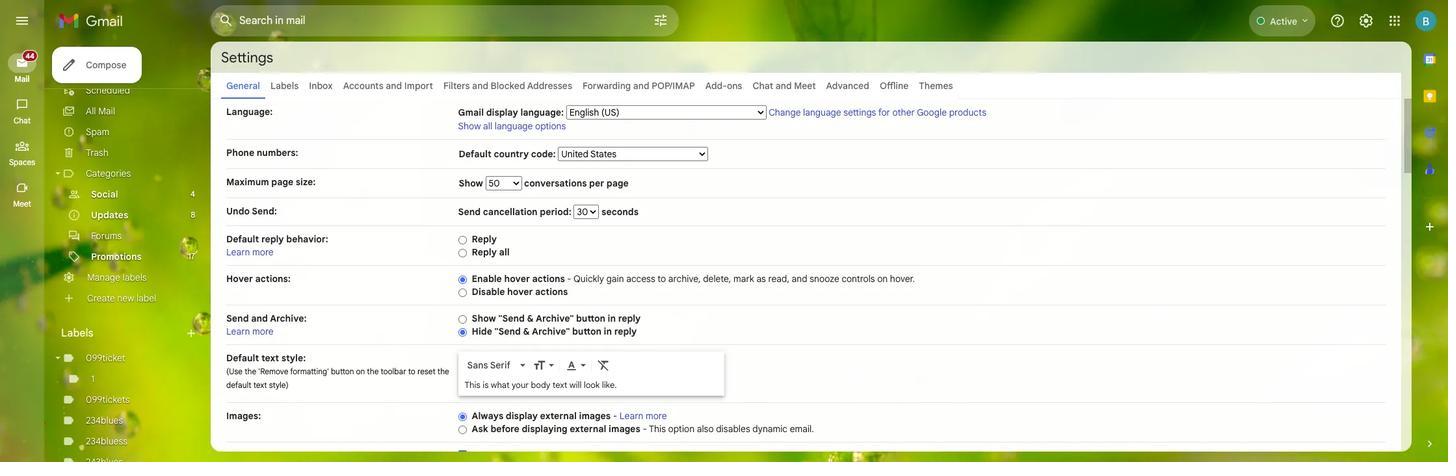 Task type: vqa. For each thing, say whether or not it's contained in the screenshot.
3rd row from the bottom of the page
no



Task type: locate. For each thing, give the bounding box(es) containing it.
learn more link up hover actions:
[[226, 247, 274, 258]]

1 horizontal spatial email
[[647, 450, 669, 462]]

1 vertical spatial reply
[[472, 247, 497, 258]]

external up displaying
[[540, 411, 577, 422]]

mail down 44 link
[[15, 74, 30, 84]]

actions up show "send & archive" button in reply
[[535, 286, 568, 298]]

0 vertical spatial to
[[658, 273, 666, 285]]

addresses
[[528, 80, 573, 92]]

2 vertical spatial learn
[[620, 411, 644, 422]]

display for always
[[506, 411, 538, 422]]

1 horizontal spatial this
[[649, 424, 666, 435]]

1 vertical spatial on
[[356, 367, 365, 377]]

images down look
[[579, 411, 611, 422]]

this left option
[[649, 424, 666, 435]]

default
[[226, 381, 252, 390]]

& down show "send & archive" button in reply
[[523, 326, 530, 338]]

per
[[590, 178, 605, 189]]

0 horizontal spatial on
[[356, 367, 365, 377]]

filters
[[444, 80, 470, 92]]

send down hover
[[226, 313, 249, 325]]

and for import
[[386, 80, 402, 92]]

show down default country code:
[[459, 178, 486, 189]]

meet heading
[[0, 199, 44, 210]]

numbers:
[[257, 147, 298, 159]]

manage labels
[[87, 272, 147, 284]]

country
[[494, 148, 529, 160]]

phone numbers:
[[226, 147, 298, 159]]

create new label
[[87, 293, 156, 304]]

language down advanced
[[804, 107, 842, 118]]

categories
[[86, 168, 131, 180]]

text left style)
[[254, 381, 267, 390]]

2 vertical spatial default
[[226, 353, 259, 364]]

new
[[117, 293, 134, 304]]

0 vertical spatial archive"
[[536, 313, 574, 325]]

offline
[[880, 80, 909, 92]]

learn more link down archive:
[[226, 326, 274, 338]]

Ask before displaying external images radio
[[458, 425, 467, 435]]

None checkbox
[[458, 451, 467, 459]]

before
[[491, 424, 520, 435]]

0 vertical spatial on
[[878, 273, 888, 285]]

1 vertical spatial in
[[604, 326, 612, 338]]

button up hide "send & archive" button in reply
[[576, 313, 606, 325]]

show for show "send & archive" button in reply
[[472, 313, 496, 325]]

learn up (use
[[226, 326, 250, 338]]

1 horizontal spatial chat
[[753, 80, 774, 92]]

to left the reset
[[408, 367, 416, 377]]

button right formatting'
[[331, 367, 354, 377]]

default inside default text style: (use the 'remove formatting' button on the toolbar to reset the default text style)
[[226, 353, 259, 364]]

- up "ask before displaying external images - this option also disables dynamic email."
[[613, 411, 618, 422]]

1 vertical spatial meet
[[13, 199, 31, 209]]

labels up 099ticket link
[[61, 327, 93, 340]]

0 horizontal spatial all
[[483, 120, 493, 132]]

chat for chat
[[14, 116, 31, 126]]

1 horizontal spatial the
[[367, 367, 379, 377]]

learn
[[226, 247, 250, 258], [226, 326, 250, 338], [620, 411, 644, 422]]

default for default text style: (use the 'remove formatting' button on the toolbar to reset the default text style)
[[226, 353, 259, 364]]

enable down ask on the bottom left of page
[[472, 450, 502, 462]]

Reply all radio
[[458, 248, 467, 258]]

1 vertical spatial chat
[[14, 116, 31, 126]]

actions up the disable hover actions
[[532, 273, 565, 285]]

44
[[25, 51, 34, 61]]

and for blocked
[[472, 80, 489, 92]]

the left toolbar
[[367, 367, 379, 377]]

serif
[[490, 360, 511, 372]]

disable hover actions
[[472, 286, 568, 298]]

tab list
[[1413, 42, 1449, 416]]

on left toolbar
[[356, 367, 365, 377]]

1 horizontal spatial send
[[458, 206, 481, 218]]

language
[[804, 107, 842, 118], [495, 120, 533, 132]]

0 vertical spatial reply
[[472, 234, 497, 245]]

more inside the send and archive: learn more
[[253, 326, 274, 338]]

2 enable from the top
[[472, 450, 502, 462]]

1 email from the left
[[545, 450, 569, 462]]

(use
[[226, 367, 243, 377]]

and for archive:
[[251, 313, 268, 325]]

mail heading
[[0, 74, 44, 85]]

enable up disable
[[472, 273, 502, 285]]

reply down access
[[619, 313, 641, 325]]

0 vertical spatial learn more link
[[226, 247, 274, 258]]

labels for labels heading
[[61, 327, 93, 340]]

meet up change
[[795, 80, 816, 92]]

1 vertical spatial all
[[499, 247, 510, 258]]

0 vertical spatial default
[[459, 148, 492, 160]]

0 vertical spatial learn
[[226, 247, 250, 258]]

snooze
[[810, 273, 840, 285]]

1 vertical spatial enable
[[472, 450, 502, 462]]

0 vertical spatial chat
[[753, 80, 774, 92]]

default for default reply behavior: learn more
[[226, 234, 259, 245]]

- left the quickly
[[568, 273, 572, 285]]

0 horizontal spatial email
[[545, 450, 569, 462]]

code:
[[531, 148, 556, 160]]

like.
[[602, 380, 617, 391]]

reply for reply
[[472, 234, 497, 245]]

0 vertical spatial send
[[458, 206, 481, 218]]

spam
[[86, 126, 110, 138]]

meet
[[795, 80, 816, 92], [13, 199, 31, 209]]

0 vertical spatial &
[[527, 313, 534, 325]]

maximum page size:
[[226, 176, 316, 188]]

2 horizontal spatial the
[[438, 367, 449, 377]]

dynamic
[[753, 424, 788, 435], [505, 450, 543, 462], [610, 450, 645, 462]]

1 horizontal spatial all
[[499, 247, 510, 258]]

0 vertical spatial mail
[[15, 74, 30, 84]]

show "send & archive" button in reply
[[472, 313, 641, 325]]

1 vertical spatial learn
[[226, 326, 250, 338]]

1 horizontal spatial mail
[[98, 105, 115, 117]]

1 horizontal spatial language
[[804, 107, 842, 118]]

all
[[483, 120, 493, 132], [499, 247, 510, 258]]

email
[[545, 450, 569, 462], [647, 450, 669, 462]]

learn inside default reply behavior: learn more
[[226, 247, 250, 258]]

themes link
[[920, 80, 954, 92]]

inbox
[[309, 80, 333, 92]]

updates
[[91, 210, 128, 221]]

page
[[272, 176, 294, 188], [607, 178, 629, 189]]

0 horizontal spatial dynamic
[[505, 450, 543, 462]]

learn more link up "ask before displaying external images - this option also disables dynamic email."
[[620, 411, 667, 422]]

reply down 'send:'
[[261, 234, 284, 245]]

more for reply
[[253, 247, 274, 258]]

099ticket
[[86, 353, 125, 364]]

default down undo
[[226, 234, 259, 245]]

in up remove formatting ‪(⌘\)‬ icon
[[604, 326, 612, 338]]

1 vertical spatial "send
[[495, 326, 521, 338]]

archive"
[[536, 313, 574, 325], [532, 326, 570, 338]]

8
[[191, 210, 195, 220]]

0 horizontal spatial labels
[[61, 327, 93, 340]]

more inside default reply behavior: learn more
[[253, 247, 274, 258]]

your
[[512, 380, 529, 391]]

0 vertical spatial all
[[483, 120, 493, 132]]

style:
[[282, 353, 306, 364]]

show all language options link
[[458, 120, 566, 132]]

default left country
[[459, 148, 492, 160]]

099ticket link
[[86, 353, 125, 364]]

1 horizontal spatial meet
[[795, 80, 816, 92]]

advanced
[[827, 80, 870, 92]]

and up change
[[776, 80, 792, 92]]

images up enable dynamic email - display dynamic email content when available.
[[609, 424, 641, 435]]

all down gmail
[[483, 120, 493, 132]]

reply right the reply all option
[[472, 247, 497, 258]]

settings image
[[1359, 13, 1375, 29]]

reply inside default reply behavior: learn more
[[261, 234, 284, 245]]

0 vertical spatial images
[[579, 411, 611, 422]]

and left archive:
[[251, 313, 268, 325]]

the
[[245, 367, 256, 377], [367, 367, 379, 377], [438, 367, 449, 377]]

this left is
[[465, 380, 481, 391]]

0 vertical spatial in
[[608, 313, 616, 325]]

settings
[[221, 48, 273, 66]]

ask
[[472, 424, 488, 435]]

1 reply from the top
[[472, 234, 497, 245]]

234blues link
[[86, 415, 123, 427]]

external down always display external images - learn more
[[570, 424, 607, 435]]

meet down spaces heading
[[13, 199, 31, 209]]

archive" up hide "send & archive" button in reply
[[536, 313, 574, 325]]

0 vertical spatial enable
[[472, 273, 502, 285]]

the right the reset
[[438, 367, 449, 377]]

dynamic down before
[[505, 450, 543, 462]]

learn up "ask before displaying external images - this option also disables dynamic email."
[[620, 411, 644, 422]]

archive" down show "send & archive" button in reply
[[532, 326, 570, 338]]

1 vertical spatial display
[[506, 411, 538, 422]]

more down archive:
[[253, 326, 274, 338]]

chat down mail heading
[[14, 116, 31, 126]]

social link
[[91, 189, 118, 200]]

page right per
[[607, 178, 629, 189]]

1 vertical spatial labels
[[61, 327, 93, 340]]

1 vertical spatial default
[[226, 234, 259, 245]]

manage labels link
[[87, 272, 147, 284]]

1 link
[[91, 373, 94, 385]]

display for gmail
[[486, 107, 518, 118]]

Search in mail text field
[[239, 14, 617, 27]]

0 vertical spatial display
[[486, 107, 518, 118]]

2 reply from the top
[[472, 247, 497, 258]]

and right filters
[[472, 80, 489, 92]]

2 vertical spatial button
[[331, 367, 354, 377]]

1 vertical spatial mail
[[98, 105, 115, 117]]

1 vertical spatial reply
[[619, 313, 641, 325]]

learn inside the send and archive: learn more
[[226, 326, 250, 338]]

search in mail image
[[215, 9, 238, 33]]

1 vertical spatial more
[[253, 326, 274, 338]]

&
[[527, 313, 534, 325], [523, 326, 530, 338]]

4
[[191, 189, 195, 199]]

- up enable dynamic email - display dynamic email content when available.
[[643, 424, 647, 435]]

0 vertical spatial meet
[[795, 80, 816, 92]]

0 vertical spatial more
[[253, 247, 274, 258]]

more
[[253, 247, 274, 258], [253, 326, 274, 338], [646, 411, 667, 422]]

learn up hover
[[226, 247, 250, 258]]

labels left inbox link
[[271, 80, 299, 92]]

and left pop/imap
[[634, 80, 650, 92]]

0 horizontal spatial this
[[465, 380, 481, 391]]

1 vertical spatial to
[[408, 367, 416, 377]]

trash
[[86, 147, 109, 159]]

1 vertical spatial send
[[226, 313, 249, 325]]

dynamic down "ask before displaying external images - this option also disables dynamic email."
[[610, 450, 645, 462]]

0 vertical spatial show
[[458, 120, 481, 132]]

1 vertical spatial hover
[[508, 286, 533, 298]]

remove formatting ‪(⌘\)‬ image
[[597, 359, 610, 372]]

display up the show all language options link
[[486, 107, 518, 118]]

email down displaying
[[545, 450, 569, 462]]

general link
[[226, 80, 260, 92]]

create
[[87, 293, 115, 304]]

& for show
[[527, 313, 534, 325]]

advanced link
[[827, 80, 870, 92]]

"send down the disable hover actions
[[499, 313, 525, 325]]

button
[[576, 313, 606, 325], [573, 326, 602, 338], [331, 367, 354, 377]]

forwarding and pop/imap link
[[583, 80, 695, 92]]

categories link
[[86, 168, 131, 180]]

enable hover actions - quickly gain access to archive, delete, mark as read, and snooze controls on hover.
[[472, 273, 916, 285]]

all mail link
[[86, 105, 115, 117]]

0 horizontal spatial the
[[245, 367, 256, 377]]

2 vertical spatial show
[[472, 313, 496, 325]]

0 horizontal spatial language
[[495, 120, 533, 132]]

learn more link for default
[[226, 247, 274, 258]]

hover right disable
[[508, 286, 533, 298]]

1 horizontal spatial to
[[658, 273, 666, 285]]

display up before
[[506, 411, 538, 422]]

0 vertical spatial "send
[[499, 313, 525, 325]]

archive" for show
[[536, 313, 574, 325]]

1 vertical spatial show
[[459, 178, 486, 189]]

main menu image
[[14, 13, 30, 29]]

0 horizontal spatial send
[[226, 313, 249, 325]]

actions for disable
[[535, 286, 568, 298]]

on left hover.
[[878, 273, 888, 285]]

and left import
[[386, 80, 402, 92]]

0 horizontal spatial to
[[408, 367, 416, 377]]

text up 'remove
[[261, 353, 279, 364]]

0 vertical spatial reply
[[261, 234, 284, 245]]

external
[[540, 411, 577, 422], [570, 424, 607, 435]]

hover for disable
[[508, 286, 533, 298]]

reply for hide "send & archive" button in reply
[[615, 326, 637, 338]]

content
[[672, 450, 703, 462]]

2 the from the left
[[367, 367, 379, 377]]

in down gain
[[608, 313, 616, 325]]

- left display at left bottom
[[571, 450, 575, 462]]

and for meet
[[776, 80, 792, 92]]

"send
[[499, 313, 525, 325], [495, 326, 521, 338]]

all for reply
[[499, 247, 510, 258]]

sans serif option
[[465, 359, 518, 372]]

send for send cancellation period:
[[458, 206, 481, 218]]

0 vertical spatial labels
[[271, 80, 299, 92]]

support image
[[1331, 13, 1346, 29]]

send up reply radio
[[458, 206, 481, 218]]

0 horizontal spatial meet
[[13, 199, 31, 209]]

toolbar
[[381, 367, 406, 377]]

1 vertical spatial actions
[[535, 286, 568, 298]]

email left content
[[647, 450, 669, 462]]

1 horizontal spatial on
[[878, 273, 888, 285]]

always display external images - learn more
[[472, 411, 667, 422]]

"send right hide
[[495, 326, 521, 338]]

0 vertical spatial button
[[576, 313, 606, 325]]

button down show "send & archive" button in reply
[[573, 326, 602, 338]]

1 enable from the top
[[472, 273, 502, 285]]

0 horizontal spatial mail
[[15, 74, 30, 84]]

2 vertical spatial reply
[[615, 326, 637, 338]]

all for show
[[483, 120, 493, 132]]

'remove
[[258, 367, 288, 377]]

and for pop/imap
[[634, 80, 650, 92]]

1 vertical spatial button
[[573, 326, 602, 338]]

default inside default reply behavior: learn more
[[226, 234, 259, 245]]

will
[[570, 380, 582, 391]]

hover up the disable hover actions
[[505, 273, 530, 285]]

chat inside heading
[[14, 116, 31, 126]]

1 vertical spatial learn more link
[[226, 326, 274, 338]]

forums
[[91, 230, 122, 242]]

0 vertical spatial actions
[[532, 273, 565, 285]]

dynamic left email.
[[753, 424, 788, 435]]

the right (use
[[245, 367, 256, 377]]

more up "ask before displaying external images - this option also disables dynamic email."
[[646, 411, 667, 422]]

and inside the send and archive: learn more
[[251, 313, 268, 325]]

reply for reply all
[[472, 247, 497, 258]]

hover
[[505, 273, 530, 285], [508, 286, 533, 298]]

navigation
[[0, 42, 46, 463]]

all down cancellation
[[499, 247, 510, 258]]

more up hover actions:
[[253, 247, 274, 258]]

1 horizontal spatial labels
[[271, 80, 299, 92]]

phone
[[226, 147, 255, 159]]

1 the from the left
[[245, 367, 256, 377]]

reply up the formatting options toolbar
[[615, 326, 637, 338]]

1 vertical spatial archive"
[[532, 326, 570, 338]]

to right access
[[658, 273, 666, 285]]

page left size:
[[272, 176, 294, 188]]

show down gmail
[[458, 120, 481, 132]]

chat
[[753, 80, 774, 92], [14, 116, 31, 126]]

enable
[[472, 273, 502, 285], [472, 450, 502, 462]]

2 email from the left
[[647, 450, 669, 462]]

mail inside heading
[[15, 74, 30, 84]]

1 vertical spatial &
[[523, 326, 530, 338]]

default reply behavior: learn more
[[226, 234, 328, 258]]

show up hide
[[472, 313, 496, 325]]

navigation containing mail
[[0, 42, 46, 463]]

& up hide "send & archive" button in reply
[[527, 313, 534, 325]]

0 horizontal spatial chat
[[14, 116, 31, 126]]

mail right all
[[98, 105, 115, 117]]

chat right ons
[[753, 80, 774, 92]]

0 vertical spatial language
[[804, 107, 842, 118]]

hide "send & archive" button in reply
[[472, 326, 637, 338]]

language down gmail display language:
[[495, 120, 533, 132]]

advanced search options image
[[648, 7, 674, 33]]

dynamic
[[226, 450, 265, 462]]

language:
[[521, 107, 564, 118]]

filters and blocked addresses
[[444, 80, 573, 92]]

default up (use
[[226, 353, 259, 364]]

default
[[459, 148, 492, 160], [226, 234, 259, 245], [226, 353, 259, 364]]

in for show "send & archive" button in reply
[[608, 313, 616, 325]]

& for hide
[[523, 326, 530, 338]]

scheduled link
[[86, 85, 130, 96]]

send inside the send and archive: learn more
[[226, 313, 249, 325]]

and
[[386, 80, 402, 92], [472, 80, 489, 92], [634, 80, 650, 92], [776, 80, 792, 92], [792, 273, 808, 285], [251, 313, 268, 325]]

label
[[137, 293, 156, 304]]

send for send and archive: learn more
[[226, 313, 249, 325]]

when
[[705, 450, 728, 462]]

enable dynamic email - display dynamic email content when available.
[[472, 450, 769, 462]]

reply up reply all
[[472, 234, 497, 245]]

undo send:
[[226, 206, 277, 217]]

0 vertical spatial hover
[[505, 273, 530, 285]]



Task type: describe. For each thing, give the bounding box(es) containing it.
hover
[[226, 273, 253, 285]]

default for default country code:
[[459, 148, 492, 160]]

on inside default text style: (use the 'remove formatting' button on the toolbar to reset the default text style)
[[356, 367, 365, 377]]

learn for send and archive: learn more
[[226, 326, 250, 338]]

create new label link
[[87, 293, 156, 304]]

gain
[[607, 273, 624, 285]]

spaces heading
[[0, 157, 44, 168]]

forums link
[[91, 230, 122, 242]]

099tickets
[[86, 394, 130, 406]]

reply for show "send & archive" button in reply
[[619, 313, 641, 325]]

offline link
[[880, 80, 909, 92]]

in for hide "send & archive" button in reply
[[604, 326, 612, 338]]

Disable hover actions radio
[[458, 288, 467, 298]]

disables
[[716, 424, 751, 435]]

meet inside heading
[[13, 199, 31, 209]]

displaying
[[522, 424, 568, 435]]

conversations
[[524, 178, 587, 189]]

more for and
[[253, 326, 274, 338]]

button for hide "send & archive" button in reply
[[573, 326, 602, 338]]

1 horizontal spatial page
[[607, 178, 629, 189]]

show for show all language options
[[458, 120, 481, 132]]

spam link
[[86, 126, 110, 138]]

images:
[[226, 411, 261, 422]]

Show "Send & Archive" button in reply radio
[[458, 315, 467, 325]]

button for show "send & archive" button in reply
[[576, 313, 606, 325]]

look
[[584, 380, 600, 391]]

also
[[697, 424, 714, 435]]

import
[[405, 80, 433, 92]]

change language settings for other google products link
[[769, 107, 987, 118]]

Reply radio
[[458, 235, 467, 245]]

mark
[[734, 273, 755, 285]]

reply all
[[472, 247, 510, 258]]

is
[[483, 380, 489, 391]]

dynamic email:
[[226, 450, 294, 462]]

options
[[535, 120, 566, 132]]

blocked
[[491, 80, 525, 92]]

send:
[[252, 206, 277, 217]]

for
[[879, 107, 891, 118]]

learn for default reply behavior: learn more
[[226, 247, 250, 258]]

chat heading
[[0, 116, 44, 126]]

themes
[[920, 80, 954, 92]]

formatting'
[[290, 367, 329, 377]]

archive" for hide
[[532, 326, 570, 338]]

access
[[627, 273, 656, 285]]

chat for chat and meet
[[753, 80, 774, 92]]

formatting options toolbar
[[462, 353, 721, 378]]

learn more link for send
[[226, 326, 274, 338]]

forwarding and pop/imap
[[583, 80, 695, 92]]

email.
[[790, 424, 815, 435]]

0 vertical spatial external
[[540, 411, 577, 422]]

email:
[[268, 450, 294, 462]]

behavior:
[[286, 234, 328, 245]]

promotions link
[[91, 251, 142, 263]]

44 link
[[8, 50, 38, 73]]

2 vertical spatial learn more link
[[620, 411, 667, 422]]

available.
[[730, 450, 769, 462]]

spaces
[[9, 157, 35, 167]]

Always display external images radio
[[458, 412, 467, 422]]

Enable hover actions radio
[[458, 275, 467, 285]]

2 vertical spatial more
[[646, 411, 667, 422]]

change language settings for other google products
[[769, 107, 987, 118]]

Search in mail search field
[[211, 5, 679, 36]]

send and archive: learn more
[[226, 313, 307, 338]]

099tickets link
[[86, 394, 130, 406]]

display
[[578, 450, 608, 462]]

234bluess
[[86, 436, 128, 448]]

show for show
[[459, 178, 486, 189]]

quickly
[[574, 273, 604, 285]]

1 vertical spatial images
[[609, 424, 641, 435]]

1 vertical spatial this
[[649, 424, 666, 435]]

1 horizontal spatial dynamic
[[610, 450, 645, 462]]

and right read,
[[792, 273, 808, 285]]

size:
[[296, 176, 316, 188]]

sans serif
[[468, 360, 511, 372]]

"send for show
[[499, 313, 525, 325]]

17
[[188, 252, 195, 262]]

default text style: (use the 'remove formatting' button on the toolbar to reset the default text style)
[[226, 353, 449, 390]]

labels
[[123, 272, 147, 284]]

hover.
[[891, 273, 916, 285]]

"send for hide
[[495, 326, 521, 338]]

to inside default text style: (use the 'remove formatting' button on the toolbar to reset the default text style)
[[408, 367, 416, 377]]

scheduled
[[86, 85, 130, 96]]

seconds
[[599, 206, 639, 218]]

enable for enable dynamic email - display dynamic email content when available.
[[472, 450, 502, 462]]

delete,
[[703, 273, 732, 285]]

button inside default text style: (use the 'remove formatting' button on the toolbar to reset the default text style)
[[331, 367, 354, 377]]

conversations per page
[[522, 178, 629, 189]]

read,
[[769, 273, 790, 285]]

actions for enable
[[532, 273, 565, 285]]

0 vertical spatial this
[[465, 380, 481, 391]]

labels link
[[271, 80, 299, 92]]

promotions
[[91, 251, 142, 263]]

filters and blocked addresses link
[[444, 80, 573, 92]]

enable for enable hover actions - quickly gain access to archive, delete, mark as read, and snooze controls on hover.
[[472, 273, 502, 285]]

hide
[[472, 326, 492, 338]]

ons
[[727, 80, 743, 92]]

1 vertical spatial language
[[495, 120, 533, 132]]

disable
[[472, 286, 505, 298]]

as
[[757, 273, 766, 285]]

period:
[[540, 206, 572, 218]]

Hide "Send & Archive" button in reply radio
[[458, 328, 467, 338]]

text left the will
[[553, 380, 568, 391]]

labels heading
[[61, 327, 185, 340]]

updates link
[[91, 210, 128, 221]]

chat and meet link
[[753, 80, 816, 92]]

general
[[226, 80, 260, 92]]

accounts and import link
[[343, 80, 433, 92]]

labels for labels link
[[271, 80, 299, 92]]

2 horizontal spatial dynamic
[[753, 424, 788, 435]]

manage
[[87, 272, 120, 284]]

reset
[[418, 367, 436, 377]]

hover for enable
[[505, 273, 530, 285]]

1 vertical spatial external
[[570, 424, 607, 435]]

compose button
[[52, 47, 142, 83]]

settings
[[844, 107, 877, 118]]

0 horizontal spatial page
[[272, 176, 294, 188]]

gmail image
[[59, 8, 129, 34]]

option
[[669, 424, 695, 435]]

controls
[[842, 273, 876, 285]]

3 the from the left
[[438, 367, 449, 377]]

trash link
[[86, 147, 109, 159]]



